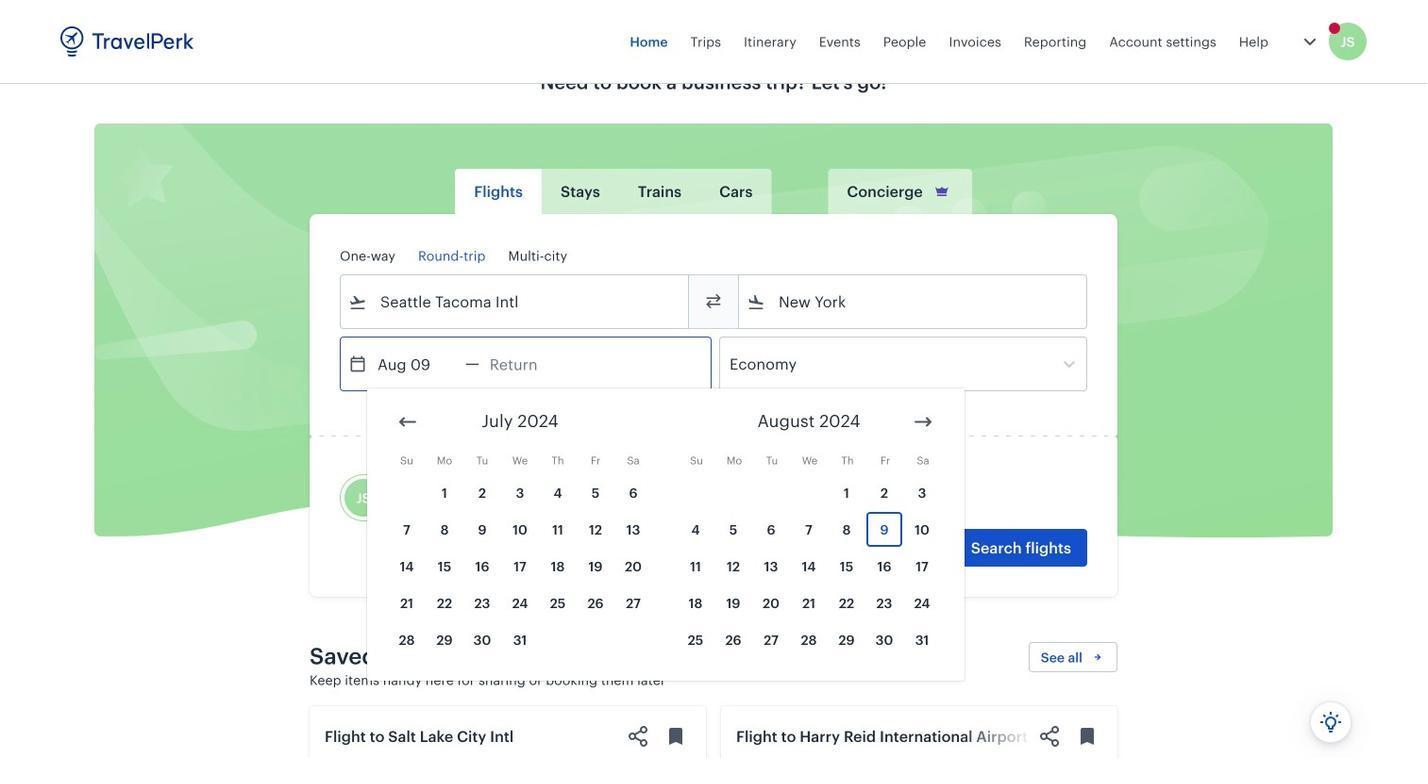 Task type: describe. For each thing, give the bounding box(es) containing it.
To search field
[[766, 287, 1062, 317]]

Return text field
[[479, 338, 577, 391]]

choose saturday, august 10, 2024 as your check-out date. it's available. image
[[904, 513, 940, 547]]

Depart text field
[[367, 338, 465, 391]]

choose saturday, august 24, 2024 as your check-out date. it's available. image
[[904, 586, 940, 621]]

choose friday, august 2, 2024 as your check-out date. it's available. image
[[867, 476, 902, 511]]

choose saturday, august 17, 2024 as your check-out date. it's available. image
[[904, 549, 940, 584]]

calendar application
[[367, 389, 1427, 682]]

choose saturday, august 31, 2024 as your check-out date. it's available. image
[[904, 623, 940, 658]]

choose friday, august 23, 2024 as your check-out date. it's available. image
[[867, 586, 902, 621]]



Task type: locate. For each thing, give the bounding box(es) containing it.
choose friday, august 30, 2024 as your check-out date. it's available. image
[[867, 623, 902, 658]]

choose friday, august 16, 2024 as your check-out date. it's available. image
[[867, 549, 902, 584]]

move forward to switch to the next month. image
[[912, 411, 934, 434]]

From search field
[[367, 287, 664, 317]]

move backward to switch to the previous month. image
[[396, 411, 419, 434]]

choose saturday, august 3, 2024 as your check-out date. it's available. image
[[904, 476, 940, 511]]

Add traveler search field
[[551, 483, 747, 513]]

selected as start date. friday, august 9, 2024 image
[[867, 513, 902, 547]]



Task type: vqa. For each thing, say whether or not it's contained in the screenshot.
United Airlines image
no



